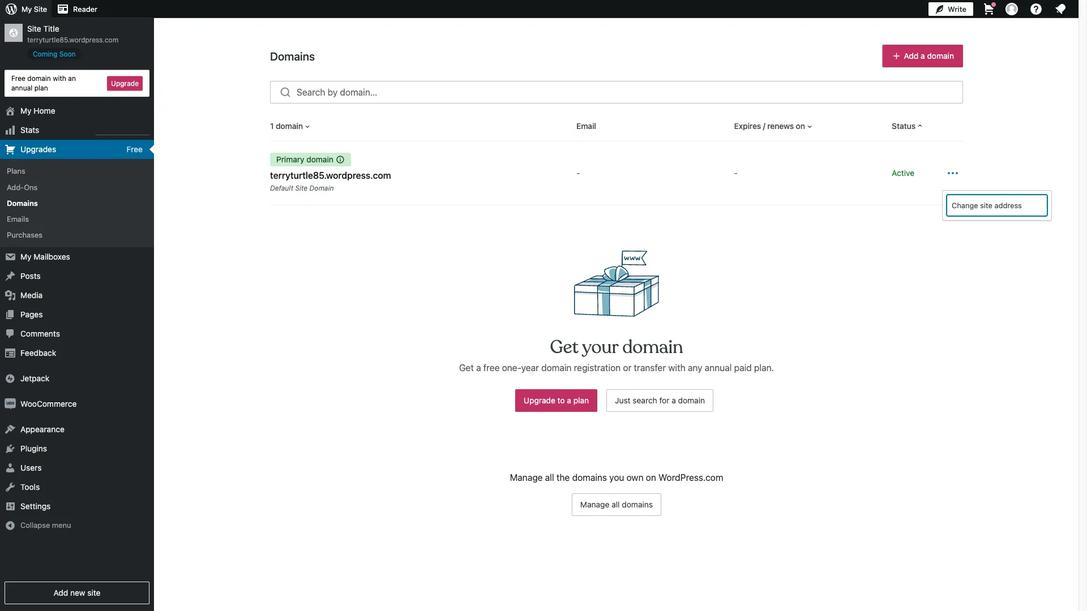 Task type: locate. For each thing, give the bounding box(es) containing it.
get left your
[[550, 336, 579, 359]]

collapse
[[20, 522, 50, 530]]

manage for manage all the domains you own on wordpress.com
[[510, 473, 543, 484]]

0 vertical spatial all
[[546, 473, 555, 484]]

site left title
[[27, 24, 41, 33]]

0 vertical spatial manage
[[510, 473, 543, 484]]

with inside 'get your domain get a free one-year domain registration or transfer with any annual paid plan.'
[[669, 363, 686, 374]]

none search field inside get your domain main content
[[270, 81, 964, 104]]

Search search field
[[297, 82, 963, 103]]

0 vertical spatial with
[[53, 75, 66, 82]]

1 horizontal spatial on
[[796, 122, 806, 131]]

site
[[34, 5, 47, 13], [27, 24, 41, 33], [296, 184, 308, 192]]

free down highest hourly views 0 image
[[127, 145, 143, 154]]

0 horizontal spatial upgrade
[[111, 79, 139, 87]]

free
[[11, 75, 25, 82], [127, 145, 143, 154]]

on right renews
[[796, 122, 806, 131]]

on
[[796, 122, 806, 131], [646, 473, 657, 484]]

img image left jetpack
[[5, 373, 16, 385]]

1 vertical spatial get
[[459, 363, 474, 374]]

pages link
[[0, 305, 154, 325]]

domains
[[573, 473, 607, 484], [622, 501, 653, 510]]

terryturtle85.wordpress.com default site domain
[[270, 170, 391, 192]]

posts
[[20, 272, 41, 281]]

expires / renews on
[[735, 122, 806, 131]]

img image
[[5, 373, 16, 385], [5, 399, 16, 410]]

0 vertical spatial on
[[796, 122, 806, 131]]

your
[[583, 336, 619, 359]]

0 horizontal spatial domains
[[7, 199, 38, 207]]

1 horizontal spatial manage
[[581, 501, 610, 510]]

just
[[615, 396, 631, 406]]

manage all domains
[[581, 501, 653, 510]]

add a domain
[[905, 51, 955, 61]]

1 vertical spatial free
[[127, 145, 143, 154]]

1 horizontal spatial site
[[981, 201, 993, 210]]

None search field
[[270, 81, 964, 104]]

terryturtle85.wordpress.com up soon
[[27, 36, 118, 44]]

my up posts
[[20, 252, 31, 262]]

on right "own"
[[646, 473, 657, 484]]

1 vertical spatial on
[[646, 473, 657, 484]]

img image inside jetpack link
[[5, 373, 16, 385]]

0 vertical spatial terryturtle85.wordpress.com
[[27, 36, 118, 44]]

site
[[981, 201, 993, 210], [87, 589, 101, 598]]

domain up transfer
[[623, 336, 684, 359]]

1 vertical spatial my
[[20, 106, 31, 116]]

site right change
[[981, 201, 993, 210]]

upgrade inside get your domain main content
[[524, 396, 556, 406]]

0 vertical spatial domains
[[270, 49, 315, 63]]

1 horizontal spatial domains
[[622, 501, 653, 510]]

0 horizontal spatial free
[[11, 75, 25, 82]]

0 vertical spatial my
[[22, 5, 32, 13]]

site inside the add new site link
[[87, 589, 101, 598]]

jetpack link
[[0, 369, 154, 389]]

domain
[[928, 51, 955, 61], [27, 75, 51, 82], [276, 122, 303, 131], [307, 155, 334, 164], [623, 336, 684, 359], [542, 363, 572, 374], [679, 396, 706, 406]]

add
[[905, 51, 919, 61], [54, 589, 68, 598]]

0 horizontal spatial get
[[459, 363, 474, 374]]

0 vertical spatial get
[[550, 336, 579, 359]]

1 vertical spatial with
[[669, 363, 686, 374]]

0 horizontal spatial manage
[[510, 473, 543, 484]]

2 - from the left
[[735, 169, 738, 178]]

1 horizontal spatial get
[[550, 336, 579, 359]]

domain right the 1
[[276, 122, 303, 131]]

domains down "own"
[[622, 501, 653, 510]]

0 horizontal spatial site
[[87, 589, 101, 598]]

you
[[610, 473, 625, 484]]

free for free domain with an annual plan
[[11, 75, 25, 82]]

0 vertical spatial add
[[905, 51, 919, 61]]

domains right the
[[573, 473, 607, 484]]

or
[[624, 363, 632, 374]]

my left the home
[[20, 106, 31, 116]]

0 horizontal spatial -
[[577, 169, 581, 178]]

2 vertical spatial my
[[20, 252, 31, 262]]

tools link
[[0, 478, 154, 498]]

free up the annual plan
[[11, 75, 25, 82]]

pages
[[20, 310, 43, 320]]

add-
[[7, 183, 24, 191]]

plugins link
[[0, 440, 154, 459]]

domain inside free domain with an annual plan
[[27, 75, 51, 82]]

add new site link
[[5, 583, 150, 605]]

0 horizontal spatial add
[[54, 589, 68, 598]]

img image left the woocommerce
[[5, 399, 16, 410]]

email
[[577, 122, 597, 131]]

upgrade inside button
[[111, 79, 139, 87]]

add inside button
[[905, 51, 919, 61]]

domains inside "link"
[[622, 501, 653, 510]]

woocommerce link
[[0, 395, 154, 414]]

manage left the
[[510, 473, 543, 484]]

an
[[68, 75, 76, 82]]

with left any
[[669, 363, 686, 374]]

add-ons link
[[0, 179, 154, 195]]

get left free
[[459, 363, 474, 374]]

1 vertical spatial domains
[[7, 199, 38, 207]]

0 horizontal spatial domains
[[573, 473, 607, 484]]

0 vertical spatial img image
[[5, 373, 16, 385]]

1 vertical spatial terryturtle85.wordpress.com
[[270, 170, 391, 181]]

add for add a domain
[[905, 51, 919, 61]]

users link
[[0, 459, 154, 478]]

domain actions image
[[947, 167, 960, 180]]

all inside "link"
[[612, 501, 620, 510]]

emails link
[[0, 211, 154, 227]]

1 horizontal spatial domains
[[270, 49, 315, 63]]

0 horizontal spatial terryturtle85.wordpress.com
[[27, 36, 118, 44]]

domain down write link at the top right
[[928, 51, 955, 61]]

1 img image from the top
[[5, 373, 16, 385]]

1 horizontal spatial with
[[669, 363, 686, 374]]

1 vertical spatial img image
[[5, 399, 16, 410]]

1 vertical spatial all
[[612, 501, 620, 510]]

get your domain get a free one-year domain registration or transfer with any annual paid plan.
[[459, 336, 775, 374]]

1 horizontal spatial add
[[905, 51, 919, 61]]

site up title
[[34, 5, 47, 13]]

1 horizontal spatial -
[[735, 169, 738, 178]]

my for my site
[[22, 5, 32, 13]]

status
[[893, 122, 916, 131]]

1 horizontal spatial free
[[127, 145, 143, 154]]

change site address button
[[948, 195, 1048, 216]]

domains
[[270, 49, 315, 63], [7, 199, 38, 207]]

site right 'new'
[[87, 589, 101, 598]]

domain
[[310, 184, 334, 192]]

to
[[558, 396, 565, 406]]

upgrade up highest hourly views 0 image
[[111, 79, 139, 87]]

a inside button
[[921, 51, 926, 61]]

1 vertical spatial add
[[54, 589, 68, 598]]

annual
[[705, 363, 732, 374]]

1 vertical spatial domains
[[622, 501, 653, 510]]

0 horizontal spatial with
[[53, 75, 66, 82]]

-
[[577, 169, 581, 178], [735, 169, 738, 178]]

add for add new site
[[54, 589, 68, 598]]

domain inside button
[[276, 122, 303, 131]]

free inside free domain with an annual plan
[[11, 75, 25, 82]]

my left reader link at the top left of the page
[[22, 5, 32, 13]]

manage inside "link"
[[581, 501, 610, 510]]

with inside free domain with an annual plan
[[53, 75, 66, 82]]

title
[[43, 24, 59, 33]]

domain right for
[[679, 396, 706, 406]]

my shopping cart image
[[983, 2, 997, 16]]

all down manage all the domains you own on wordpress.com
[[612, 501, 620, 510]]

plans link
[[0, 163, 154, 179]]

just search for a domain link
[[607, 390, 714, 413]]

terryturtle85.wordpress.com up domain at left
[[270, 170, 391, 181]]

0 vertical spatial site
[[981, 201, 993, 210]]

- down 'expires'
[[735, 169, 738, 178]]

0 horizontal spatial all
[[546, 473, 555, 484]]

get
[[550, 336, 579, 359], [459, 363, 474, 374]]

domain up the annual plan
[[27, 75, 51, 82]]

img image inside woocommerce link
[[5, 399, 16, 410]]

collapse menu link
[[0, 517, 154, 535]]

0 vertical spatial upgrade
[[111, 79, 139, 87]]

domains inside get your domain main content
[[270, 49, 315, 63]]

all left the
[[546, 473, 555, 484]]

address
[[995, 201, 1023, 210]]

2 img image from the top
[[5, 399, 16, 410]]

1 horizontal spatial terryturtle85.wordpress.com
[[270, 170, 391, 181]]

upgrade left to
[[524, 396, 556, 406]]

add-ons
[[7, 183, 38, 191]]

plugins
[[20, 445, 47, 454]]

site right the "default"
[[296, 184, 308, 192]]

1 vertical spatial manage
[[581, 501, 610, 510]]

terryturtle85.wordpress.com
[[27, 36, 118, 44], [270, 170, 391, 181]]

/
[[764, 122, 766, 131]]

1 horizontal spatial all
[[612, 501, 620, 510]]

all
[[546, 473, 555, 484], [612, 501, 620, 510]]

tools
[[20, 483, 40, 492]]

add a domain button
[[883, 45, 964, 67]]

2 vertical spatial site
[[296, 184, 308, 192]]

settings
[[20, 502, 51, 512]]

manage down manage all the domains you own on wordpress.com
[[581, 501, 610, 510]]

my
[[22, 5, 32, 13], [20, 106, 31, 116], [20, 252, 31, 262]]

primary domain
[[277, 155, 334, 164]]

1 vertical spatial site
[[27, 24, 41, 33]]

with
[[53, 75, 66, 82], [669, 363, 686, 374]]

collapse menu
[[20, 522, 71, 530]]

1 vertical spatial upgrade
[[524, 396, 556, 406]]

terryturtle85.wordpress.com inside get your domain main content
[[270, 170, 391, 181]]

1 horizontal spatial upgrade
[[524, 396, 556, 406]]

- down the email button
[[577, 169, 581, 178]]

with left an
[[53, 75, 66, 82]]

1 vertical spatial site
[[87, 589, 101, 598]]

one-
[[502, 363, 522, 374]]

comments
[[20, 330, 60, 339]]

0 vertical spatial free
[[11, 75, 25, 82]]

free domain with an annual plan
[[11, 75, 76, 92]]

stats link
[[0, 121, 154, 140]]

soon
[[59, 50, 76, 58]]

0 vertical spatial site
[[34, 5, 47, 13]]

feedback
[[20, 349, 56, 358]]



Task type: describe. For each thing, give the bounding box(es) containing it.
registration
[[574, 363, 621, 374]]

home
[[34, 106, 55, 116]]

upgrade for upgrade
[[111, 79, 139, 87]]

coming
[[33, 50, 57, 58]]

my home link
[[0, 101, 154, 121]]

any
[[688, 363, 703, 374]]

jetpack
[[20, 374, 49, 384]]

coming soon
[[33, 50, 76, 58]]

free
[[484, 363, 500, 374]]

my site link
[[0, 0, 52, 18]]

just search for a domain
[[615, 396, 706, 406]]

media link
[[0, 286, 154, 305]]

my profile image
[[1006, 3, 1019, 15]]

change site address
[[953, 201, 1023, 210]]

appearance link
[[0, 420, 154, 440]]

upgrades
[[20, 145, 56, 154]]

my mailboxes link
[[0, 248, 154, 267]]

manage for manage all domains
[[581, 501, 610, 510]]

expires / renews on button
[[735, 121, 815, 132]]

1 domain button
[[270, 121, 312, 132]]

domain up terryturtle85.wordpress.com default site domain
[[307, 155, 334, 164]]

plan.
[[755, 363, 775, 374]]

write link
[[929, 0, 974, 18]]

get your domain main content
[[0, 0, 964, 535]]

wordpress.com
[[659, 473, 724, 484]]

reader
[[73, 5, 97, 13]]

0 vertical spatial domains
[[573, 473, 607, 484]]

year
[[522, 363, 539, 374]]

on inside button
[[796, 122, 806, 131]]

renews
[[768, 122, 794, 131]]

plan
[[574, 396, 589, 406]]

upgrade for upgrade to a plan
[[524, 396, 556, 406]]

mailboxes
[[34, 252, 70, 262]]

upgrade button
[[107, 76, 143, 91]]

highest hourly views 0 image
[[96, 128, 150, 135]]

menu
[[52, 522, 71, 530]]

purchases
[[7, 231, 43, 239]]

my for my mailboxes
[[20, 252, 31, 262]]

expires
[[735, 122, 762, 131]]

help image
[[1030, 2, 1044, 16]]

write
[[949, 5, 967, 13]]

1
[[270, 122, 274, 131]]

site inside terryturtle85.wordpress.com default site domain
[[296, 184, 308, 192]]

paid
[[735, 363, 752, 374]]

domains link
[[0, 195, 154, 211]]

status button
[[893, 121, 925, 132]]

my home
[[20, 106, 55, 116]]

search
[[633, 396, 658, 406]]

all for domains
[[612, 501, 620, 510]]

purchases link
[[0, 227, 154, 243]]

reader link
[[52, 0, 102, 18]]

new
[[70, 589, 85, 598]]

plans
[[7, 167, 25, 175]]

comments link
[[0, 325, 154, 344]]

upgrade to a plan link
[[516, 390, 598, 413]]

email button
[[577, 121, 597, 132]]

media
[[20, 291, 43, 300]]

1 - from the left
[[577, 169, 581, 178]]

change
[[953, 201, 979, 210]]

upgrade to a plan
[[524, 396, 589, 406]]

free for free
[[127, 145, 143, 154]]

my mailboxes
[[20, 252, 70, 262]]

for
[[660, 396, 670, 406]]

add new site
[[54, 589, 101, 598]]

img image for woocommerce
[[5, 399, 16, 410]]

ons
[[24, 183, 38, 191]]

domain right year at the bottom left
[[542, 363, 572, 374]]

my site
[[22, 5, 47, 13]]

manage all the domains you own on wordpress.com
[[510, 473, 724, 484]]

0 horizontal spatial on
[[646, 473, 657, 484]]

users
[[20, 464, 42, 473]]

a inside 'get your domain get a free one-year domain registration or transfer with any annual paid plan.'
[[477, 363, 481, 374]]

site inside site title terryturtle85.wordpress.com
[[27, 24, 41, 33]]

site inside change site address button
[[981, 201, 993, 210]]

the
[[557, 473, 570, 484]]

manage your notifications image
[[1055, 2, 1068, 16]]

appearance
[[20, 425, 64, 435]]

img image for jetpack
[[5, 373, 16, 385]]

manage all domains link
[[572, 494, 662, 517]]

stats
[[20, 126, 39, 135]]

feedback link
[[0, 344, 154, 363]]

active
[[893, 169, 915, 178]]

settings link
[[0, 498, 154, 517]]

all for the
[[546, 473, 555, 484]]

my for my home
[[20, 106, 31, 116]]

own
[[627, 473, 644, 484]]

domain inside button
[[928, 51, 955, 61]]

posts link
[[0, 267, 154, 286]]

transfer
[[634, 363, 666, 374]]



Task type: vqa. For each thing, say whether or not it's contained in the screenshot.
the menu
yes



